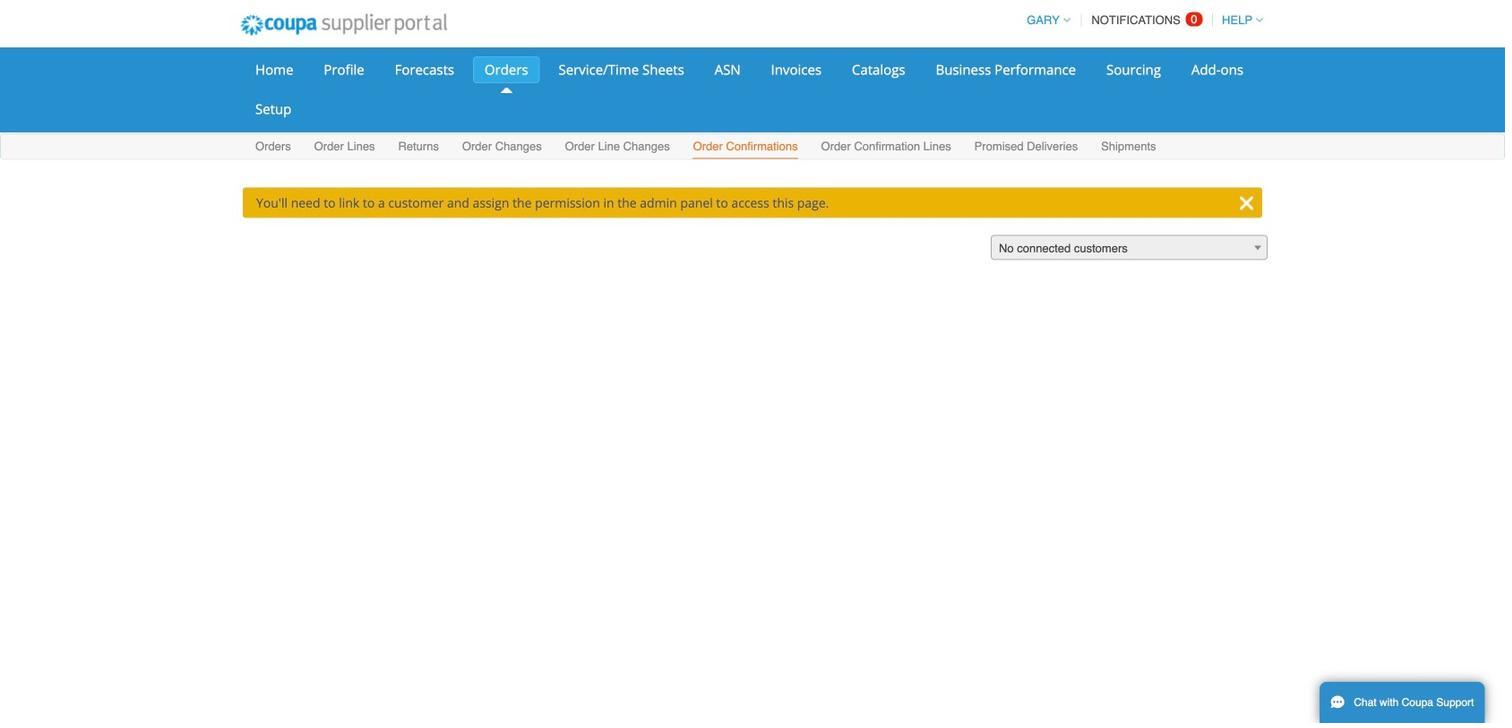 Task type: describe. For each thing, give the bounding box(es) containing it.
coupa supplier portal image
[[228, 3, 459, 47]]



Task type: locate. For each thing, give the bounding box(es) containing it.
navigation
[[1019, 3, 1263, 38]]



Task type: vqa. For each thing, say whether or not it's contained in the screenshot.
navigation
yes



